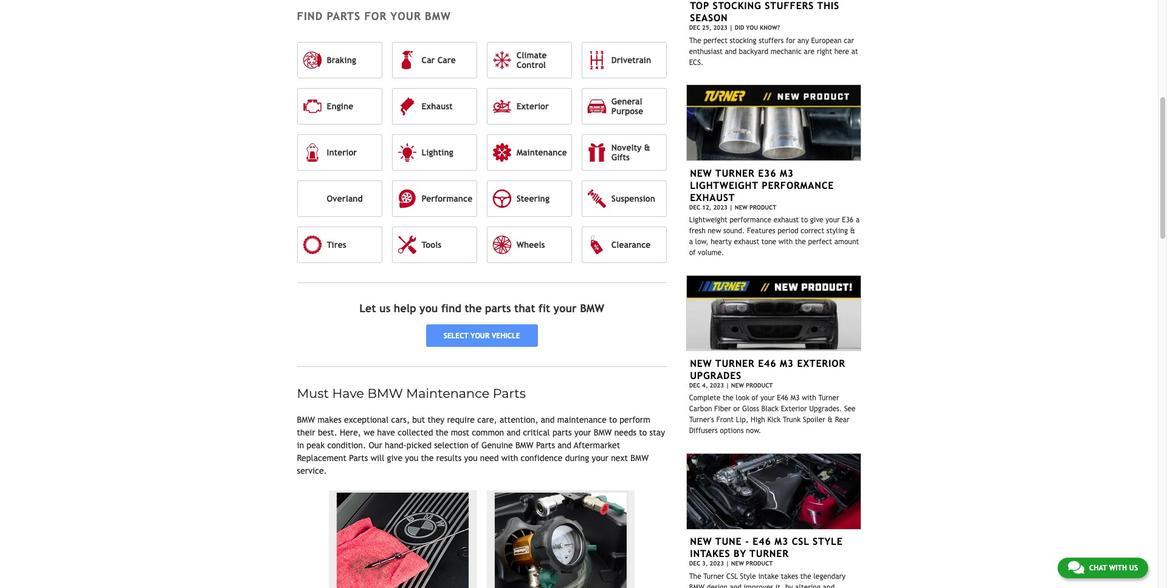 Task type: locate. For each thing, give the bounding box(es) containing it.
your right select
[[471, 332, 490, 340]]

selection
[[434, 441, 469, 450]]

with down period
[[779, 238, 793, 246]]

perfect down correct
[[809, 238, 833, 246]]

the inside top stocking stuffers this season dec 25, 2023 | did you know? the perfect stocking stuffers for any european car enthusiast and backyard mechanic are right here at ecs.
[[690, 36, 702, 45]]

diffusers
[[690, 427, 718, 436]]

upgrades.
[[810, 405, 843, 414]]

tone
[[762, 238, 777, 246]]

dec left 3,
[[690, 561, 701, 568]]

1 vertical spatial perfect
[[809, 238, 833, 246]]

and right design on the bottom
[[730, 584, 742, 589]]

0 horizontal spatial of
[[471, 441, 479, 450]]

vehicle
[[492, 332, 520, 340]]

the down the they on the left of the page
[[436, 428, 449, 438]]

0 horizontal spatial e36
[[759, 168, 777, 179]]

4 dec from the top
[[690, 561, 701, 568]]

with inside chat with us link
[[1110, 564, 1128, 573]]

chat with us
[[1090, 564, 1139, 573]]

0 vertical spatial performance
[[762, 180, 835, 191]]

with down genuine
[[502, 453, 518, 463]]

car care link
[[392, 42, 477, 78]]

find
[[442, 302, 462, 315]]

your inside button
[[471, 332, 490, 340]]

0 vertical spatial the
[[690, 36, 702, 45]]

bmw left design on the bottom
[[690, 584, 705, 589]]

1 vertical spatial to
[[610, 415, 617, 425]]

of inside new turner e46 m3 exterior upgrades dec 4, 2023 | new product complete the look of your e46 m3 with turner carbon fiber or gloss black exterior upgrades. see turner's front lip, high kick trunk spoiler & rear diffusers options now.
[[752, 394, 759, 403]]

1 horizontal spatial maintenance
[[517, 148, 567, 157]]

1 horizontal spatial a
[[856, 216, 860, 224]]

2 vertical spatial to
[[639, 428, 647, 438]]

lightweight
[[691, 180, 759, 191], [690, 216, 728, 224]]

have
[[332, 386, 364, 402]]

product inside new tune - e46 m3 csl style intakes by turner dec 3, 2023 | new product the turner csl style intake takes the legendary bmw design and improves it, by altering an
[[746, 561, 773, 568]]

parts left that
[[485, 302, 511, 315]]

new down the tune
[[732, 561, 745, 568]]

the inside new turner e46 m3 exterior upgrades dec 4, 2023 | new product complete the look of your e46 m3 with turner carbon fiber or gloss black exterior upgrades. see turner's front lip, high kick trunk spoiler & rear diffusers options now.
[[723, 394, 734, 403]]

2023 right 25,
[[714, 24, 728, 31]]

1 horizontal spatial by
[[786, 584, 794, 589]]

bmw makes exceptional cars, but they require care, attention, and maintenance to perform their best. here, we have collected the most common and critical parts your bmw needs to stay in peak condition. our hand-picked selection of genuine bmw parts and aftermarket replacement parts will give you the results you need with confidence during your next bmw service.
[[297, 415, 666, 476]]

1 horizontal spatial exhaust
[[691, 192, 736, 203]]

legendary
[[814, 573, 846, 581]]

2 vertical spatial of
[[471, 441, 479, 450]]

drivetrain link
[[582, 42, 667, 78]]

0 horizontal spatial perfect
[[704, 36, 728, 45]]

exterior up trunk
[[781, 405, 808, 414]]

with inside new turner e36 m3 lightweight performance exhaust dec 12, 2023 | new product lightweight performance exhaust to give your e36 a fresh new sound. features period correct styling & a low, hearty exhaust tone with the perfect amount of volume.
[[779, 238, 793, 246]]

tires
[[327, 240, 347, 250]]

intake
[[759, 573, 779, 581]]

you down picked
[[405, 453, 419, 463]]

turner
[[716, 168, 755, 179], [716, 358, 755, 370], [819, 394, 840, 403], [750, 549, 789, 560], [704, 573, 725, 581]]

0 vertical spatial to
[[802, 216, 808, 224]]

m3 down new turner e36 m3 lightweight performance exhaust image
[[780, 168, 794, 179]]

0 horizontal spatial a
[[690, 238, 693, 246]]

top stocking stuffers this season link
[[691, 0, 840, 24]]

bmw down critical
[[516, 441, 534, 450]]

1 horizontal spatial of
[[690, 249, 696, 257]]

csl up design on the bottom
[[727, 573, 738, 581]]

complete
[[690, 394, 721, 403]]

to up correct
[[802, 216, 808, 224]]

2023 inside new turner e36 m3 lightweight performance exhaust dec 12, 2023 | new product lightweight performance exhaust to give your e36 a fresh new sound. features period correct styling & a low, hearty exhaust tone with the perfect amount of volume.
[[714, 204, 728, 211]]

stay
[[650, 428, 666, 438]]

overland
[[327, 194, 363, 204]]

parts inside bmw makes exceptional cars, but they require care, attention, and maintenance to perform their best. here, we have collected the most common and critical parts your bmw needs to stay in peak condition. our hand-picked selection of genuine bmw parts and aftermarket replacement parts will give you the results you need with confidence during your next bmw service.
[[553, 428, 572, 438]]

dec inside new tune - e46 m3 csl style intakes by turner dec 3, 2023 | new product the turner csl style intake takes the legendary bmw design and improves it, by altering an
[[690, 561, 701, 568]]

2 vertical spatial e46
[[753, 537, 772, 548]]

0 horizontal spatial performance
[[422, 194, 473, 204]]

0 vertical spatial a
[[856, 216, 860, 224]]

2 vertical spatial product
[[746, 561, 773, 568]]

e36 up styling
[[843, 216, 854, 224]]

condition.
[[328, 441, 366, 450]]

maintenance up the they on the left of the page
[[407, 386, 490, 402]]

1 vertical spatial a
[[690, 238, 693, 246]]

2 vertical spatial &
[[828, 416, 833, 425]]

tools
[[422, 240, 442, 250]]

0 vertical spatial style
[[813, 537, 843, 548]]

for up braking link
[[365, 9, 387, 22]]

braking link
[[297, 42, 382, 78]]

0 vertical spatial exhaust
[[422, 101, 453, 111]]

1 vertical spatial give
[[387, 453, 403, 463]]

bmw inside new tune - e46 m3 csl style intakes by turner dec 3, 2023 | new product the turner csl style intake takes the legendary bmw design and improves it, by altering an
[[690, 584, 705, 589]]

lip,
[[736, 416, 749, 425]]

parts right find
[[327, 9, 361, 22]]

give
[[811, 216, 824, 224], [387, 453, 403, 463]]

exhaust up period
[[774, 216, 799, 224]]

and inside top stocking stuffers this season dec 25, 2023 | did you know? the perfect stocking stuffers for any european car enthusiast and backyard mechanic are right here at ecs.
[[725, 47, 737, 56]]

0 vertical spatial &
[[645, 143, 651, 153]]

the up the enthusiast
[[690, 36, 702, 45]]

1 horizontal spatial perfect
[[809, 238, 833, 246]]

with inside bmw makes exceptional cars, but they require care, attention, and maintenance to perform their best. here, we have collected the most common and critical parts your bmw needs to stay in peak condition. our hand-picked selection of genuine bmw parts and aftermarket replacement parts will give you the results you need with confidence during your next bmw service.
[[502, 453, 518, 463]]

new turner e36 m3 lightweight performance exhaust dec 12, 2023 | new product lightweight performance exhaust to give your e36 a fresh new sound. features period correct styling & a low, hearty exhaust tone with the perfect amount of volume.
[[690, 168, 860, 257]]

performance up period
[[762, 180, 835, 191]]

1 vertical spatial e36
[[843, 216, 854, 224]]

stocking
[[713, 0, 762, 12]]

1 dec from the top
[[690, 24, 701, 31]]

a up the amount
[[856, 216, 860, 224]]

of down common
[[471, 441, 479, 450]]

suspension link
[[582, 181, 667, 217]]

& inside novelty & gifts
[[645, 143, 651, 153]]

new turner e46 m3 exterior upgrades image
[[687, 275, 862, 352]]

dec inside top stocking stuffers this season dec 25, 2023 | did you know? the perfect stocking stuffers for any european car enthusiast and backyard mechanic are right here at ecs.
[[690, 24, 701, 31]]

turner up upgrades
[[716, 358, 755, 370]]

1 vertical spatial exhaust
[[735, 238, 760, 246]]

cars,
[[391, 415, 410, 425]]

m3
[[780, 168, 794, 179], [780, 358, 794, 370], [791, 394, 800, 403], [775, 537, 789, 548]]

25,
[[703, 24, 712, 31]]

2023 right 12, on the right of page
[[714, 204, 728, 211]]

| inside new tune - e46 m3 csl style intakes by turner dec 3, 2023 | new product the turner csl style intake takes the legendary bmw design and improves it, by altering an
[[726, 561, 730, 568]]

1 horizontal spatial parts
[[553, 428, 572, 438]]

exterior down control
[[517, 101, 549, 111]]

improves
[[744, 584, 774, 589]]

exterior up 'upgrades.'
[[798, 358, 846, 370]]

with left us
[[1110, 564, 1128, 573]]

0 vertical spatial maintenance
[[517, 148, 567, 157]]

your inside new turner e46 m3 exterior upgrades dec 4, 2023 | new product complete the look of your e46 m3 with turner carbon fiber or gloss black exterior upgrades. see turner's front lip, high kick trunk spoiler & rear diffusers options now.
[[761, 394, 775, 403]]

and down stocking
[[725, 47, 737, 56]]

0 vertical spatial perfect
[[704, 36, 728, 45]]

0 vertical spatial of
[[690, 249, 696, 257]]

1 vertical spatial product
[[746, 383, 773, 389]]

1 horizontal spatial you
[[420, 302, 438, 315]]

with up 'upgrades.'
[[802, 394, 817, 403]]

& inside new turner e46 m3 exterior upgrades dec 4, 2023 | new product complete the look of your e46 m3 with turner carbon fiber or gloss black exterior upgrades. see turner's front lip, high kick trunk spoiler & rear diffusers options now.
[[828, 416, 833, 425]]

1 vertical spatial the
[[690, 573, 702, 581]]

you
[[420, 302, 438, 315], [405, 453, 419, 463], [464, 453, 478, 463]]

new tune - e46 m3 csl style intakes by turner image
[[687, 454, 862, 530]]

style up the improves at the right bottom of page
[[740, 573, 757, 581]]

1 vertical spatial parts
[[553, 428, 572, 438]]

makes
[[318, 415, 342, 425]]

0 vertical spatial exhaust
[[774, 216, 799, 224]]

give up correct
[[811, 216, 824, 224]]

& down 'upgrades.'
[[828, 416, 833, 425]]

turner inside new turner e36 m3 lightweight performance exhaust dec 12, 2023 | new product lightweight performance exhaust to give your e36 a fresh new sound. features period correct styling & a low, hearty exhaust tone with the perfect amount of volume.
[[716, 168, 755, 179]]

& right novelty
[[645, 143, 651, 153]]

2 horizontal spatial &
[[851, 227, 856, 235]]

for inside top stocking stuffers this season dec 25, 2023 | did you know? the perfect stocking stuffers for any european car enthusiast and backyard mechanic are right here at ecs.
[[786, 36, 796, 45]]

a left the low, on the top right
[[690, 238, 693, 246]]

carbon
[[690, 405, 713, 414]]

product inside new turner e36 m3 lightweight performance exhaust dec 12, 2023 | new product lightweight performance exhaust to give your e36 a fresh new sound. features period correct styling & a low, hearty exhaust tone with the perfect amount of volume.
[[750, 204, 777, 211]]

1 vertical spatial exhaust
[[691, 192, 736, 203]]

e46 inside new tune - e46 m3 csl style intakes by turner dec 3, 2023 | new product the turner csl style intake takes the legendary bmw design and improves it, by altering an
[[753, 537, 772, 548]]

product up performance
[[750, 204, 777, 211]]

maintenance
[[517, 148, 567, 157], [407, 386, 490, 402]]

0 horizontal spatial for
[[365, 9, 387, 22]]

0 vertical spatial product
[[750, 204, 777, 211]]

in
[[297, 441, 304, 450]]

product down new turner e46 m3 exterior upgrades link
[[746, 383, 773, 389]]

performance down lighting
[[422, 194, 473, 204]]

2023
[[714, 24, 728, 31], [714, 204, 728, 211], [710, 383, 724, 389], [710, 561, 724, 568]]

clearance link
[[582, 227, 667, 263]]

-
[[746, 537, 750, 548]]

exhaust
[[774, 216, 799, 224], [735, 238, 760, 246]]

2 horizontal spatial to
[[802, 216, 808, 224]]

exhaust up 12, on the right of page
[[691, 192, 736, 203]]

a
[[856, 216, 860, 224], [690, 238, 693, 246]]

dec left 12, on the right of page
[[690, 204, 701, 211]]

1 horizontal spatial for
[[786, 36, 796, 45]]

car
[[844, 36, 855, 45]]

and up during
[[558, 441, 572, 450]]

climate control
[[517, 50, 547, 70]]

aftermarket
[[574, 441, 621, 450]]

lightweight up the new
[[690, 216, 728, 224]]

of up gloss
[[752, 394, 759, 403]]

new turner e36 m3 lightweight performance exhaust image
[[687, 85, 862, 161]]

0 horizontal spatial maintenance
[[407, 386, 490, 402]]

& up the amount
[[851, 227, 856, 235]]

product
[[750, 204, 777, 211], [746, 383, 773, 389], [746, 561, 773, 568]]

the up altering
[[801, 573, 812, 581]]

the up fiber
[[723, 394, 734, 403]]

altering
[[796, 584, 821, 589]]

they
[[428, 415, 445, 425]]

m3 right -
[[775, 537, 789, 548]]

your
[[391, 9, 421, 22], [826, 216, 841, 224], [554, 302, 577, 315], [471, 332, 490, 340], [761, 394, 775, 403], [575, 428, 592, 438], [592, 453, 609, 463]]

gloss
[[743, 405, 760, 414]]

and
[[725, 47, 737, 56], [541, 415, 555, 425], [507, 428, 521, 438], [558, 441, 572, 450], [730, 584, 742, 589]]

e36 up performance
[[759, 168, 777, 179]]

parts down maintenance
[[553, 428, 572, 438]]

you left 'need'
[[464, 453, 478, 463]]

bmw right "next"
[[631, 453, 649, 463]]

results
[[436, 453, 462, 463]]

1 horizontal spatial &
[[828, 416, 833, 425]]

0 horizontal spatial give
[[387, 453, 403, 463]]

dec inside new turner e36 m3 lightweight performance exhaust dec 12, 2023 | new product lightweight performance exhaust to give your e36 a fresh new sound. features period correct styling & a low, hearty exhaust tone with the perfect amount of volume.
[[690, 204, 701, 211]]

1 vertical spatial &
[[851, 227, 856, 235]]

csl up takes
[[792, 537, 810, 548]]

1 horizontal spatial to
[[639, 428, 647, 438]]

| down 'intakes'
[[726, 561, 730, 568]]

bmw
[[425, 9, 451, 22], [580, 302, 605, 315], [368, 386, 403, 402], [297, 415, 315, 425], [594, 428, 612, 438], [516, 441, 534, 450], [631, 453, 649, 463], [690, 584, 705, 589]]

by
[[734, 549, 747, 560], [786, 584, 794, 589]]

3 dec from the top
[[690, 383, 701, 389]]

care
[[438, 55, 456, 65]]

product up intake
[[746, 561, 773, 568]]

1 the from the top
[[690, 36, 702, 45]]

e36
[[759, 168, 777, 179], [843, 216, 854, 224]]

| left did
[[730, 24, 733, 31]]

0 horizontal spatial to
[[610, 415, 617, 425]]

0 vertical spatial give
[[811, 216, 824, 224]]

1 horizontal spatial performance
[[762, 180, 835, 191]]

2 the from the top
[[690, 573, 702, 581]]

exhaust down sound.
[[735, 238, 760, 246]]

& inside new turner e36 m3 lightweight performance exhaust dec 12, 2023 | new product lightweight performance exhaust to give your e36 a fresh new sound. features period correct styling & a low, hearty exhaust tone with the perfect amount of volume.
[[851, 227, 856, 235]]

with inside new turner e46 m3 exterior upgrades dec 4, 2023 | new product complete the look of your e46 m3 with turner carbon fiber or gloss black exterior upgrades. see turner's front lip, high kick trunk spoiler & rear diffusers options now.
[[802, 394, 817, 403]]

new up performance
[[735, 204, 748, 211]]

| up performance
[[730, 204, 733, 211]]

chat with us link
[[1058, 558, 1149, 579]]

1 vertical spatial of
[[752, 394, 759, 403]]

see
[[845, 405, 856, 414]]

chat
[[1090, 564, 1108, 573]]

turner up performance
[[716, 168, 755, 179]]

genuine
[[482, 441, 513, 450]]

options
[[720, 427, 744, 436]]

give inside new turner e36 m3 lightweight performance exhaust dec 12, 2023 | new product lightweight performance exhaust to give your e36 a fresh new sound. features period correct styling & a low, hearty exhaust tone with the perfect amount of volume.
[[811, 216, 824, 224]]

0 horizontal spatial style
[[740, 573, 757, 581]]

bmw oil change kits image
[[335, 491, 471, 589]]

to inside new turner e36 m3 lightweight performance exhaust dec 12, 2023 | new product lightweight performance exhaust to give your e36 a fresh new sound. features period correct styling & a low, hearty exhaust tone with the perfect amount of volume.
[[802, 216, 808, 224]]

to
[[802, 216, 808, 224], [610, 415, 617, 425], [639, 428, 647, 438]]

dec left 25,
[[690, 24, 701, 31]]

1 horizontal spatial give
[[811, 216, 824, 224]]

by down takes
[[786, 584, 794, 589]]

steering
[[517, 194, 550, 204]]

dec left the 4, on the bottom
[[690, 383, 701, 389]]

| down upgrades
[[726, 383, 730, 389]]

maintenance inside maintenance link
[[517, 148, 567, 157]]

exhaust
[[422, 101, 453, 111], [691, 192, 736, 203]]

select
[[444, 332, 469, 340]]

1 horizontal spatial exhaust
[[774, 216, 799, 224]]

for up mechanic
[[786, 36, 796, 45]]

maintenance up "steering"
[[517, 148, 567, 157]]

takes
[[781, 573, 799, 581]]

you left the find
[[420, 302, 438, 315]]

0 vertical spatial lightweight
[[691, 180, 759, 191]]

give down hand-
[[387, 453, 403, 463]]

here,
[[340, 428, 361, 438]]

purpose
[[612, 106, 644, 116]]

2 dec from the top
[[690, 204, 701, 211]]

2 horizontal spatial of
[[752, 394, 759, 403]]

perfect up the enthusiast
[[704, 36, 728, 45]]

drivetrain
[[612, 55, 652, 65]]

here
[[835, 47, 850, 56]]

0 horizontal spatial parts
[[485, 302, 511, 315]]

new tune - e46 m3 csl style intakes by turner dec 3, 2023 | new product the turner csl style intake takes the legendary bmw design and improves it, by altering an
[[690, 537, 854, 589]]

control
[[517, 60, 546, 70]]

needs
[[615, 428, 637, 438]]

of down the low, on the top right
[[690, 249, 696, 257]]

stuffers
[[765, 0, 815, 12]]

0 horizontal spatial csl
[[727, 573, 738, 581]]

1 vertical spatial style
[[740, 573, 757, 581]]

| inside new turner e36 m3 lightweight performance exhaust dec 12, 2023 | new product lightweight performance exhaust to give your e36 a fresh new sound. features period correct styling & a low, hearty exhaust tone with the perfect amount of volume.
[[730, 204, 733, 211]]

2023 down upgrades
[[710, 383, 724, 389]]

m3 inside new tune - e46 m3 csl style intakes by turner dec 3, 2023 | new product the turner csl style intake takes the legendary bmw design and improves it, by altering an
[[775, 537, 789, 548]]

2023 down 'intakes'
[[710, 561, 724, 568]]

new up 12, on the right of page
[[691, 168, 713, 179]]

perfect inside new turner e36 m3 lightweight performance exhaust dec 12, 2023 | new product lightweight performance exhaust to give your e36 a fresh new sound. features period correct styling & a low, hearty exhaust tone with the perfect amount of volume.
[[809, 238, 833, 246]]

for
[[365, 9, 387, 22], [786, 36, 796, 45]]

|
[[730, 24, 733, 31], [730, 204, 733, 211], [726, 383, 730, 389], [726, 561, 730, 568]]

exhaust inside new turner e36 m3 lightweight performance exhaust dec 12, 2023 | new product lightweight performance exhaust to give your e36 a fresh new sound. features period correct styling & a low, hearty exhaust tone with the perfect amount of volume.
[[691, 192, 736, 203]]

attention,
[[500, 415, 539, 425]]

0 horizontal spatial &
[[645, 143, 651, 153]]

new up 'intakes'
[[691, 537, 713, 548]]

volume.
[[698, 249, 725, 257]]

exterior link
[[487, 88, 572, 125]]

turner up design on the bottom
[[704, 573, 725, 581]]

black
[[762, 405, 779, 414]]

1 vertical spatial for
[[786, 36, 796, 45]]

bmw coolant & antifreeze image
[[493, 491, 629, 589]]

the down 'intakes'
[[690, 573, 702, 581]]

| inside top stocking stuffers this season dec 25, 2023 | did you know? the perfect stocking stuffers for any european car enthusiast and backyard mechanic are right here at ecs.
[[730, 24, 733, 31]]

0 horizontal spatial by
[[734, 549, 747, 560]]

style up legendary
[[813, 537, 843, 548]]

0 vertical spatial csl
[[792, 537, 810, 548]]

your up black
[[761, 394, 775, 403]]



Task type: vqa. For each thing, say whether or not it's contained in the screenshot.


Task type: describe. For each thing, give the bounding box(es) containing it.
we
[[364, 428, 375, 438]]

0 horizontal spatial you
[[405, 453, 419, 463]]

it,
[[776, 584, 784, 589]]

need
[[480, 453, 499, 463]]

are
[[805, 47, 815, 56]]

mechanic
[[771, 47, 802, 56]]

your inside new turner e36 m3 lightweight performance exhaust dec 12, 2023 | new product lightweight performance exhaust to give your e36 a fresh new sound. features period correct styling & a low, hearty exhaust tone with the perfect amount of volume.
[[826, 216, 841, 224]]

2023 inside top stocking stuffers this season dec 25, 2023 | did you know? the perfect stocking stuffers for any european car enthusiast and backyard mechanic are right here at ecs.
[[714, 24, 728, 31]]

high
[[751, 416, 766, 425]]

find parts for your bmw
[[297, 9, 451, 22]]

of inside bmw makes exceptional cars, but they require care, attention, and maintenance to perform their best. here, we have collected the most common and critical parts your bmw needs to stay in peak condition. our hand-picked selection of genuine bmw parts and aftermarket replacement parts will give you the results you need with confidence during your next bmw service.
[[471, 441, 479, 450]]

2023 inside new tune - e46 m3 csl style intakes by turner dec 3, 2023 | new product the turner csl style intake takes the legendary bmw design and improves it, by altering an
[[710, 561, 724, 568]]

care,
[[478, 415, 497, 425]]

us
[[380, 302, 391, 315]]

correct
[[801, 227, 825, 235]]

that
[[515, 302, 536, 315]]

collected
[[398, 428, 433, 438]]

top
[[691, 0, 710, 12]]

0 vertical spatial exterior
[[517, 101, 549, 111]]

climate control link
[[487, 42, 572, 78]]

kick
[[768, 416, 781, 425]]

intakes
[[691, 549, 731, 560]]

hearty
[[711, 238, 732, 246]]

you
[[747, 24, 759, 31]]

new tune - e46 m3 csl style intakes by turner link
[[691, 537, 843, 560]]

the inside new tune - e46 m3 csl style intakes by turner dec 3, 2023 | new product the turner csl style intake takes the legendary bmw design and improves it, by altering an
[[801, 573, 812, 581]]

braking
[[327, 55, 356, 65]]

service.
[[297, 466, 327, 476]]

fiber
[[715, 405, 732, 414]]

backyard
[[739, 47, 769, 56]]

perform
[[620, 415, 651, 425]]

1 horizontal spatial style
[[813, 537, 843, 548]]

perfect inside top stocking stuffers this season dec 25, 2023 | did you know? the perfect stocking stuffers for any european car enthusiast and backyard mechanic are right here at ecs.
[[704, 36, 728, 45]]

best.
[[318, 428, 337, 438]]

0 vertical spatial e46
[[759, 358, 777, 370]]

m3 down new turner e46 m3 exterior upgrades image
[[780, 358, 794, 370]]

but
[[413, 415, 425, 425]]

look
[[736, 394, 750, 403]]

and down attention,
[[507, 428, 521, 438]]

must have bmw maintenance parts
[[297, 386, 526, 402]]

product inside new turner e46 m3 exterior upgrades dec 4, 2023 | new product complete the look of your e46 m3 with turner carbon fiber or gloss black exterior upgrades. see turner's front lip, high kick trunk spoiler & rear diffusers options now.
[[746, 383, 773, 389]]

0 vertical spatial e36
[[759, 168, 777, 179]]

parts down condition.
[[349, 453, 368, 463]]

bmw up car care
[[425, 9, 451, 22]]

2 horizontal spatial you
[[464, 453, 478, 463]]

performance
[[730, 216, 772, 224]]

european
[[812, 36, 842, 45]]

select your vehicle
[[444, 332, 520, 340]]

1 horizontal spatial e36
[[843, 216, 854, 224]]

let us help you find the parts that fit your     bmw
[[360, 302, 605, 315]]

general purpose
[[612, 97, 644, 116]]

comments image
[[1069, 561, 1085, 575]]

turner up 'upgrades.'
[[819, 394, 840, 403]]

peak
[[307, 441, 325, 450]]

picked
[[407, 441, 432, 450]]

replacement
[[297, 453, 347, 463]]

find
[[297, 9, 323, 22]]

1 horizontal spatial csl
[[792, 537, 810, 548]]

season
[[691, 12, 728, 24]]

car care
[[422, 55, 456, 65]]

4,
[[703, 383, 708, 389]]

maintenance
[[558, 415, 607, 425]]

3,
[[703, 561, 708, 568]]

| inside new turner e46 m3 exterior upgrades dec 4, 2023 | new product complete the look of your e46 m3 with turner carbon fiber or gloss black exterior upgrades. see turner's front lip, high kick trunk spoiler & rear diffusers options now.
[[726, 383, 730, 389]]

m3 inside new turner e36 m3 lightweight performance exhaust dec 12, 2023 | new product lightweight performance exhaust to give your e36 a fresh new sound. features period correct styling & a low, hearty exhaust tone with the perfect amount of volume.
[[780, 168, 794, 179]]

next
[[611, 453, 628, 463]]

dec inside new turner e46 m3 exterior upgrades dec 4, 2023 | new product complete the look of your e46 m3 with turner carbon fiber or gloss black exterior upgrades. see turner's front lip, high kick trunk spoiler & rear diffusers options now.
[[690, 383, 701, 389]]

2 vertical spatial exterior
[[781, 405, 808, 414]]

bmw up cars,
[[368, 386, 403, 402]]

new up upgrades
[[691, 358, 713, 370]]

and up critical
[[541, 415, 555, 425]]

new up look
[[732, 383, 745, 389]]

your right fit
[[554, 302, 577, 315]]

wheels link
[[487, 227, 572, 263]]

of inside new turner e36 m3 lightweight performance exhaust dec 12, 2023 | new product lightweight performance exhaust to give your e36 a fresh new sound. features period correct styling & a low, hearty exhaust tone with the perfect amount of volume.
[[690, 249, 696, 257]]

1 vertical spatial performance
[[422, 194, 473, 204]]

0 vertical spatial parts
[[485, 302, 511, 315]]

parts up attention,
[[493, 386, 526, 402]]

top stocking stuffers this season dec 25, 2023 | did you know? the perfect stocking stuffers for any european car enthusiast and backyard mechanic are right here at ecs.
[[690, 0, 859, 67]]

parts up confidence
[[536, 441, 555, 450]]

your down aftermarket on the bottom of page
[[592, 453, 609, 463]]

0 vertical spatial by
[[734, 549, 747, 560]]

your down maintenance
[[575, 428, 592, 438]]

overland link
[[297, 181, 382, 217]]

trunk
[[783, 416, 801, 425]]

m3 up trunk
[[791, 394, 800, 403]]

1 vertical spatial by
[[786, 584, 794, 589]]

stocking
[[730, 36, 757, 45]]

lighting
[[422, 148, 454, 157]]

tires link
[[297, 227, 382, 263]]

and inside new tune - e46 m3 csl style intakes by turner dec 3, 2023 | new product the turner csl style intake takes the legendary bmw design and improves it, by altering an
[[730, 584, 742, 589]]

the right the find
[[465, 302, 482, 315]]

suspension
[[612, 194, 656, 204]]

1 vertical spatial maintenance
[[407, 386, 490, 402]]

their
[[297, 428, 316, 438]]

confidence
[[521, 453, 563, 463]]

bmw right fit
[[580, 302, 605, 315]]

now.
[[746, 427, 762, 436]]

amount
[[835, 238, 860, 246]]

bmw up their
[[297, 415, 315, 425]]

require
[[447, 415, 475, 425]]

exhaust link
[[392, 88, 477, 125]]

upgrades
[[691, 370, 742, 382]]

or
[[734, 405, 741, 414]]

rear
[[836, 416, 850, 425]]

1 vertical spatial lightweight
[[690, 216, 728, 224]]

1 vertical spatial csl
[[727, 573, 738, 581]]

your up car care link
[[391, 9, 421, 22]]

performance inside new turner e36 m3 lightweight performance exhaust dec 12, 2023 | new product lightweight performance exhaust to give your e36 a fresh new sound. features period correct styling & a low, hearty exhaust tone with the perfect amount of volume.
[[762, 180, 835, 191]]

interior link
[[297, 134, 382, 171]]

period
[[778, 227, 799, 235]]

12,
[[703, 204, 712, 211]]

2023 inside new turner e46 m3 exterior upgrades dec 4, 2023 | new product complete the look of your e46 m3 with turner carbon fiber or gloss black exterior upgrades. see turner's front lip, high kick trunk spoiler & rear diffusers options now.
[[710, 383, 724, 389]]

bmw up aftermarket on the bottom of page
[[594, 428, 612, 438]]

us
[[1130, 564, 1139, 573]]

novelty & gifts
[[612, 143, 651, 162]]

give inside bmw makes exceptional cars, but they require care, attention, and maintenance to perform their best. here, we have collected the most common and critical parts your bmw needs to stay in peak condition. our hand-picked selection of genuine bmw parts and aftermarket replacement parts will give you the results you need with confidence during your next bmw service.
[[387, 453, 403, 463]]

new
[[708, 227, 722, 235]]

1 vertical spatial exterior
[[798, 358, 846, 370]]

turner up intake
[[750, 549, 789, 560]]

know?
[[760, 24, 781, 31]]

the inside new turner e36 m3 lightweight performance exhaust dec 12, 2023 | new product lightweight performance exhaust to give your e36 a fresh new sound. features period correct styling & a low, hearty exhaust tone with the perfect amount of volume.
[[796, 238, 806, 246]]

performance link
[[392, 181, 477, 217]]

clearance
[[612, 240, 651, 250]]

maintenance link
[[487, 134, 572, 171]]

0 horizontal spatial exhaust
[[422, 101, 453, 111]]

most
[[451, 428, 470, 438]]

the down picked
[[421, 453, 434, 463]]

0 vertical spatial for
[[365, 9, 387, 22]]

the inside new tune - e46 m3 csl style intakes by turner dec 3, 2023 | new product the turner csl style intake takes the legendary bmw design and improves it, by altering an
[[690, 573, 702, 581]]

0 horizontal spatial exhaust
[[735, 238, 760, 246]]

1 vertical spatial e46
[[777, 394, 789, 403]]



